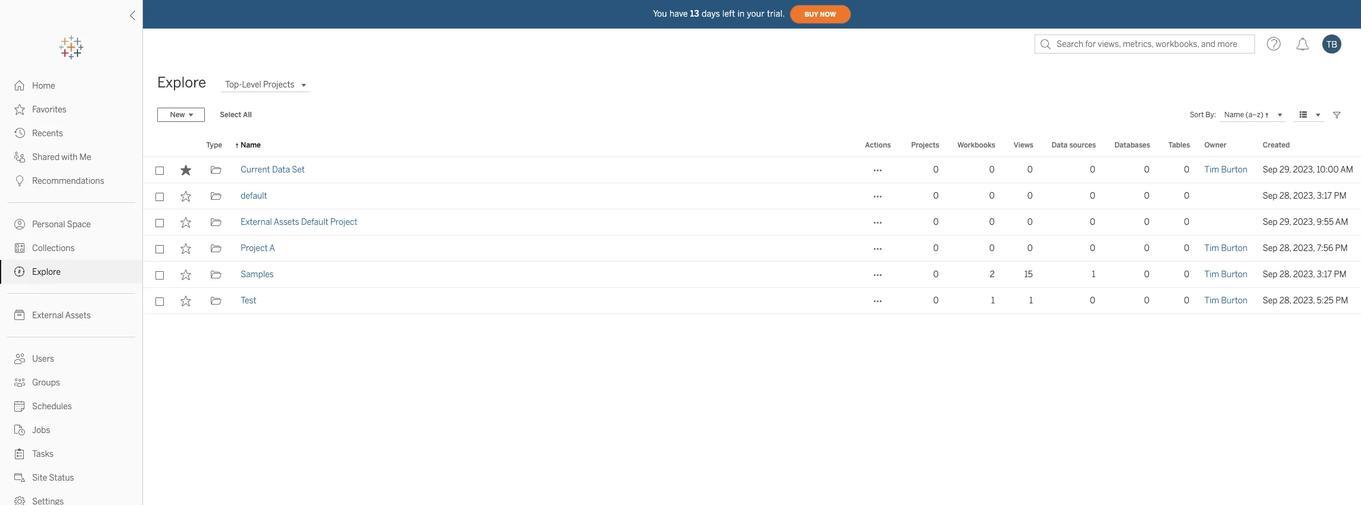 Task type: describe. For each thing, give the bounding box(es) containing it.
now
[[820, 10, 836, 18]]

your
[[747, 9, 765, 19]]

type
[[206, 141, 222, 150]]

sep 28, 2023, 5:25 pm
[[1263, 296, 1349, 306]]

have
[[670, 9, 688, 19]]

row containing project a
[[143, 236, 1362, 262]]

projects inside 'dropdown button'
[[263, 80, 295, 90]]

by text only_f5he34f image for site status
[[14, 473, 25, 484]]

current
[[241, 165, 270, 175]]

by text only_f5he34f image for favorites
[[14, 104, 25, 115]]

buy now
[[805, 10, 836, 18]]

row group containing current data set
[[143, 157, 1362, 315]]

external assets link
[[0, 304, 142, 328]]

new button
[[157, 108, 205, 122]]

left
[[723, 9, 735, 19]]

samples link
[[241, 262, 274, 288]]

13
[[691, 9, 700, 19]]

by text only_f5he34f image for schedules
[[14, 402, 25, 412]]

external assets
[[32, 311, 91, 321]]

top-
[[225, 80, 242, 90]]

with
[[61, 153, 78, 163]]

status
[[49, 474, 74, 484]]

data sources
[[1052, 141, 1096, 150]]

by text only_f5he34f image for recommendations
[[14, 176, 25, 187]]

external assets default project link
[[241, 210, 358, 236]]

9 by text only_f5he34f image from the top
[[14, 497, 25, 506]]

2023, for external assets default project
[[1294, 218, 1315, 228]]

default link
[[241, 184, 267, 210]]

you
[[653, 9, 667, 19]]

1 horizontal spatial 1
[[1030, 296, 1033, 306]]

groups
[[32, 378, 60, 389]]

space
[[67, 220, 91, 230]]

tim burton link for sep 28, 2023, 3:17 pm
[[1205, 262, 1248, 288]]

(a–z)
[[1246, 110, 1264, 119]]

sources
[[1070, 141, 1096, 150]]

buy
[[805, 10, 819, 18]]

collections
[[32, 244, 75, 254]]

site status
[[32, 474, 74, 484]]

projects inside grid
[[912, 141, 940, 150]]

personal space
[[32, 220, 91, 230]]

trial.
[[767, 9, 785, 19]]

pm for samples
[[1334, 270, 1347, 280]]

tim for sep 28, 2023, 3:17 pm
[[1205, 270, 1220, 280]]

level
[[242, 80, 261, 90]]

15
[[1025, 270, 1033, 280]]

pm for test
[[1336, 296, 1349, 306]]

recommendations link
[[0, 169, 142, 193]]

jobs
[[32, 426, 50, 436]]

actions
[[865, 141, 891, 150]]

tim for sep 29, 2023, 10:00 am
[[1205, 165, 1220, 175]]

personal space link
[[0, 213, 142, 237]]

sep for default
[[1263, 191, 1278, 201]]

name (a–z)
[[1225, 110, 1264, 119]]

shared
[[32, 153, 60, 163]]

data inside "link"
[[272, 165, 290, 175]]

users
[[32, 355, 54, 365]]

by text only_f5he34f image for groups
[[14, 378, 25, 389]]

2023, for samples
[[1294, 270, 1315, 280]]

personal
[[32, 220, 65, 230]]

tim burton for sep 28, 2023, 7:56 pm
[[1205, 244, 1248, 254]]

row containing test
[[143, 288, 1362, 315]]

tim burton link for sep 29, 2023, 10:00 am
[[1205, 157, 1248, 184]]

new
[[170, 111, 185, 119]]

tables
[[1169, 141, 1191, 150]]

project image for default
[[211, 191, 221, 202]]

by text only_f5he34f image for recents
[[14, 128, 25, 139]]

top-level projects
[[225, 80, 295, 90]]

tim burton for sep 28, 2023, 3:17 pm
[[1205, 270, 1248, 280]]

groups link
[[0, 371, 142, 395]]

select all button
[[212, 108, 260, 122]]

users link
[[0, 347, 142, 371]]

explore inside the main navigation. press the up and down arrow keys to access links. element
[[32, 268, 61, 278]]

by text only_f5he34f image for personal space
[[14, 219, 25, 230]]

days
[[702, 9, 720, 19]]

2
[[990, 270, 995, 280]]

external assets default project
[[241, 218, 358, 228]]

select all
[[220, 111, 252, 119]]

assets for external assets default project
[[274, 218, 299, 228]]

sep for current data set
[[1263, 165, 1278, 175]]

owner
[[1205, 141, 1227, 150]]

tim burton for sep 29, 2023, 10:00 am
[[1205, 165, 1248, 175]]

am for sep 29, 2023, 10:00 am
[[1341, 165, 1354, 175]]

current data set link
[[241, 157, 305, 184]]

default
[[241, 191, 267, 201]]

1 horizontal spatial project
[[330, 218, 358, 228]]

row containing current data set
[[143, 157, 1362, 184]]

2023, for project a
[[1294, 244, 1315, 254]]

by text only_f5he34f image for home
[[14, 80, 25, 91]]

5:25
[[1317, 296, 1334, 306]]

external for external assets default project
[[241, 218, 272, 228]]

am for sep 29, 2023, 9:55 am
[[1336, 218, 1349, 228]]

sep 29, 2023, 10:00 am
[[1263, 165, 1354, 175]]

current data set
[[241, 165, 305, 175]]

default
[[301, 218, 329, 228]]

sort
[[1190, 111, 1204, 119]]

sort by:
[[1190, 111, 1217, 119]]

sep for external assets default project
[[1263, 218, 1278, 228]]

project image for current data set
[[211, 165, 221, 176]]

sep 28, 2023, 7:56 pm
[[1263, 244, 1348, 254]]

all
[[243, 111, 252, 119]]

29, for sep 29, 2023, 10:00 am
[[1280, 165, 1292, 175]]

explore link
[[0, 260, 142, 284]]

grid containing current data set
[[143, 135, 1362, 506]]

cell for sep 28, 2023, 3:17 pm
[[1198, 184, 1256, 210]]

by text only_f5he34f image for tasks
[[14, 449, 25, 460]]

burton for sep 29, 2023, 10:00 am
[[1222, 165, 1248, 175]]



Task type: locate. For each thing, give the bounding box(es) containing it.
test
[[241, 296, 256, 306]]

recents link
[[0, 122, 142, 145]]

schedules
[[32, 402, 72, 412]]

explore up "new" popup button
[[157, 74, 206, 91]]

by text only_f5he34f image inside schedules link
[[14, 402, 25, 412]]

by text only_f5he34f image inside "site status" link
[[14, 473, 25, 484]]

by text only_f5he34f image left recents
[[14, 128, 25, 139]]

28, for default
[[1280, 191, 1292, 201]]

you have 13 days left in your trial.
[[653, 9, 785, 19]]

28, left 5:25
[[1280, 296, 1292, 306]]

cell
[[1198, 184, 1256, 210], [1198, 210, 1256, 236]]

name left the (a–z)
[[1225, 110, 1245, 119]]

pm up sep 28, 2023, 5:25 pm
[[1334, 270, 1347, 280]]

0 vertical spatial project image
[[211, 218, 221, 228]]

name
[[1225, 110, 1245, 119], [241, 141, 261, 150]]

sep left 5:25
[[1263, 296, 1278, 306]]

0 horizontal spatial assets
[[65, 311, 91, 321]]

by text only_f5he34f image inside home link
[[14, 80, 25, 91]]

3:17 down "7:56"
[[1317, 270, 1333, 280]]

recommendations
[[32, 176, 104, 187]]

1 vertical spatial name
[[241, 141, 261, 150]]

assets
[[274, 218, 299, 228], [65, 311, 91, 321]]

explore
[[157, 74, 206, 91], [32, 268, 61, 278]]

1 vertical spatial project
[[241, 244, 268, 254]]

6 by text only_f5he34f image from the top
[[14, 354, 25, 365]]

row
[[143, 157, 1362, 184], [143, 184, 1362, 210], [143, 210, 1362, 236], [143, 236, 1362, 262], [143, 262, 1362, 288], [143, 288, 1362, 315]]

2023,
[[1294, 165, 1315, 175], [1294, 191, 1315, 201], [1294, 218, 1315, 228], [1294, 244, 1315, 254], [1294, 270, 1315, 280], [1294, 296, 1315, 306]]

29, down created
[[1280, 165, 1292, 175]]

tim
[[1205, 165, 1220, 175], [1205, 244, 1220, 254], [1205, 270, 1220, 280], [1205, 296, 1220, 306]]

2 tim from the top
[[1205, 244, 1220, 254]]

by text only_f5he34f image inside explore link
[[14, 267, 25, 278]]

1 horizontal spatial projects
[[912, 141, 940, 150]]

external for external assets
[[32, 311, 64, 321]]

sep down sep 29, 2023, 9:55 am
[[1263, 244, 1278, 254]]

2 by text only_f5he34f image from the top
[[14, 176, 25, 187]]

3 sep from the top
[[1263, 218, 1278, 228]]

2 vertical spatial project image
[[211, 270, 221, 281]]

4 tim from the top
[[1205, 296, 1220, 306]]

tim burton
[[1205, 165, 1248, 175], [1205, 244, 1248, 254], [1205, 270, 1248, 280], [1205, 296, 1248, 306]]

5 by text only_f5he34f image from the top
[[14, 378, 25, 389]]

3 by text only_f5he34f image from the top
[[14, 243, 25, 254]]

project image left samples "link"
[[211, 270, 221, 281]]

3 row from the top
[[143, 210, 1362, 236]]

0 horizontal spatial data
[[272, 165, 290, 175]]

1 vertical spatial sep 28, 2023, 3:17 pm
[[1263, 270, 1347, 280]]

7:56
[[1317, 244, 1334, 254]]

by text only_f5he34f image
[[14, 80, 25, 91], [14, 104, 25, 115], [14, 128, 25, 139], [14, 219, 25, 230], [14, 378, 25, 389], [14, 402, 25, 412], [14, 473, 25, 484]]

grid
[[143, 135, 1362, 506]]

by text only_f5he34f image left the schedules
[[14, 402, 25, 412]]

project image left default link
[[211, 191, 221, 202]]

shared with me
[[32, 153, 91, 163]]

5 sep from the top
[[1263, 270, 1278, 280]]

1 tim from the top
[[1205, 165, 1220, 175]]

0 horizontal spatial name
[[241, 141, 261, 150]]

3 project image from the top
[[211, 270, 221, 281]]

2023, down sep 28, 2023, 7:56 pm
[[1294, 270, 1315, 280]]

by text only_f5he34f image inside external assets link
[[14, 310, 25, 321]]

project right "default"
[[330, 218, 358, 228]]

2 vertical spatial project image
[[211, 296, 221, 307]]

shared with me link
[[0, 145, 142, 169]]

3 project image from the top
[[211, 296, 221, 307]]

1 cell from the top
[[1198, 184, 1256, 210]]

external down default link
[[241, 218, 272, 228]]

assets inside the main navigation. press the up and down arrow keys to access links. element
[[65, 311, 91, 321]]

sep
[[1263, 165, 1278, 175], [1263, 191, 1278, 201], [1263, 218, 1278, 228], [1263, 244, 1278, 254], [1263, 270, 1278, 280], [1263, 296, 1278, 306]]

site status link
[[0, 467, 142, 490]]

3 tim burton from the top
[[1205, 270, 1248, 280]]

3:17 for 1
[[1317, 270, 1333, 280]]

by text only_f5he34f image inside personal space link
[[14, 219, 25, 230]]

8 by text only_f5he34f image from the top
[[14, 449, 25, 460]]

2023, left 5:25
[[1294, 296, 1315, 306]]

9:55
[[1317, 218, 1334, 228]]

buy now button
[[790, 5, 851, 24]]

site
[[32, 474, 47, 484]]

0 vertical spatial projects
[[263, 80, 295, 90]]

by:
[[1206, 111, 1217, 119]]

collections link
[[0, 237, 142, 260]]

home link
[[0, 74, 142, 98]]

by text only_f5he34f image for users
[[14, 354, 25, 365]]

schedules link
[[0, 395, 142, 419]]

0 vertical spatial assets
[[274, 218, 299, 228]]

Search for views, metrics, workbooks, and more text field
[[1035, 35, 1256, 54]]

3 28, from the top
[[1280, 270, 1292, 280]]

projects right 'actions'
[[912, 141, 940, 150]]

sep up sep 29, 2023, 9:55 am
[[1263, 191, 1278, 201]]

4 burton from the top
[[1222, 296, 1248, 306]]

databases
[[1115, 141, 1151, 150]]

by text only_f5he34f image left personal in the left top of the page
[[14, 219, 25, 230]]

me
[[79, 153, 91, 163]]

favorites
[[32, 105, 67, 115]]

favorites link
[[0, 98, 142, 122]]

by text only_f5he34f image
[[14, 152, 25, 163], [14, 176, 25, 187], [14, 243, 25, 254], [14, 267, 25, 278], [14, 310, 25, 321], [14, 354, 25, 365], [14, 425, 25, 436], [14, 449, 25, 460], [14, 497, 25, 506]]

1 vertical spatial projects
[[912, 141, 940, 150]]

2 tim burton link from the top
[[1205, 236, 1248, 262]]

2023, for test
[[1294, 296, 1315, 306]]

3 tim burton link from the top
[[1205, 262, 1248, 288]]

1 vertical spatial assets
[[65, 311, 91, 321]]

project a
[[241, 244, 275, 254]]

tim for sep 28, 2023, 7:56 pm
[[1205, 244, 1220, 254]]

2023, up sep 29, 2023, 9:55 am
[[1294, 191, 1315, 201]]

pm down 10:00
[[1334, 191, 1347, 201]]

sep down sep 28, 2023, 7:56 pm
[[1263, 270, 1278, 280]]

pm for default
[[1334, 191, 1347, 201]]

2 sep 28, 2023, 3:17 pm from the top
[[1263, 270, 1347, 280]]

2 row from the top
[[143, 184, 1362, 210]]

project image for samples
[[211, 270, 221, 281]]

project
[[330, 218, 358, 228], [241, 244, 268, 254]]

tasks
[[32, 450, 54, 460]]

2 burton from the top
[[1222, 244, 1248, 254]]

2 project image from the top
[[211, 244, 221, 254]]

1 row from the top
[[143, 157, 1362, 184]]

project image for project
[[211, 244, 221, 254]]

2 horizontal spatial 1
[[1092, 270, 1096, 280]]

assets up users link
[[65, 311, 91, 321]]

1 vertical spatial am
[[1336, 218, 1349, 228]]

project left a
[[241, 244, 268, 254]]

explore down collections
[[32, 268, 61, 278]]

external
[[241, 218, 272, 228], [32, 311, 64, 321]]

28,
[[1280, 191, 1292, 201], [1280, 244, 1292, 254], [1280, 270, 1292, 280], [1280, 296, 1292, 306]]

0 vertical spatial 3:17
[[1317, 191, 1333, 201]]

4 by text only_f5he34f image from the top
[[14, 267, 25, 278]]

sep for test
[[1263, 296, 1278, 306]]

28, down sep 28, 2023, 7:56 pm
[[1280, 270, 1292, 280]]

by text only_f5he34f image inside shared with me link
[[14, 152, 25, 163]]

1 3:17 from the top
[[1317, 191, 1333, 201]]

6 row from the top
[[143, 288, 1362, 315]]

views
[[1014, 141, 1034, 150]]

by text only_f5he34f image left favorites
[[14, 104, 25, 115]]

main navigation. press the up and down arrow keys to access links. element
[[0, 74, 142, 506]]

navigation panel element
[[0, 36, 142, 506]]

by text only_f5he34f image for explore
[[14, 267, 25, 278]]

list view image
[[1298, 110, 1309, 120]]

project image down type
[[211, 165, 221, 176]]

sep 28, 2023, 3:17 pm for 1
[[1263, 270, 1347, 280]]

2023, left 9:55
[[1294, 218, 1315, 228]]

2 29, from the top
[[1280, 218, 1292, 228]]

2 tim burton from the top
[[1205, 244, 1248, 254]]

1 vertical spatial data
[[272, 165, 290, 175]]

by text only_f5he34f image for jobs
[[14, 425, 25, 436]]

2 cell from the top
[[1198, 210, 1256, 236]]

1 sep from the top
[[1263, 165, 1278, 175]]

0 horizontal spatial external
[[32, 311, 64, 321]]

3 by text only_f5he34f image from the top
[[14, 128, 25, 139]]

0 vertical spatial am
[[1341, 165, 1354, 175]]

pm
[[1334, 191, 1347, 201], [1336, 244, 1348, 254], [1334, 270, 1347, 280], [1336, 296, 1349, 306]]

by text only_f5he34f image inside groups link
[[14, 378, 25, 389]]

4 tim burton link from the top
[[1205, 288, 1248, 315]]

sep 29, 2023, 9:55 am
[[1263, 218, 1349, 228]]

3:17 for 0
[[1317, 191, 1333, 201]]

1 vertical spatial external
[[32, 311, 64, 321]]

burton for sep 28, 2023, 7:56 pm
[[1222, 244, 1248, 254]]

test link
[[241, 288, 256, 315]]

samples
[[241, 270, 274, 280]]

2 28, from the top
[[1280, 244, 1292, 254]]

5 by text only_f5he34f image from the top
[[14, 310, 25, 321]]

recents
[[32, 129, 63, 139]]

0 vertical spatial project
[[330, 218, 358, 228]]

cell for sep 29, 2023, 9:55 am
[[1198, 210, 1256, 236]]

by text only_f5he34f image inside recommendations link
[[14, 176, 25, 187]]

2 project image from the top
[[211, 191, 221, 202]]

1 horizontal spatial data
[[1052, 141, 1068, 150]]

3 burton from the top
[[1222, 270, 1248, 280]]

2023, for default
[[1294, 191, 1315, 201]]

4 row from the top
[[143, 236, 1362, 262]]

2023, left "7:56"
[[1294, 244, 1315, 254]]

1 vertical spatial 3:17
[[1317, 270, 1333, 280]]

4 sep from the top
[[1263, 244, 1278, 254]]

4 28, from the top
[[1280, 296, 1292, 306]]

28, for test
[[1280, 296, 1292, 306]]

28, for project a
[[1280, 244, 1292, 254]]

tim burton link for sep 28, 2023, 5:25 pm
[[1205, 288, 1248, 315]]

10:00
[[1317, 165, 1339, 175]]

1 vertical spatial explore
[[32, 268, 61, 278]]

name up "current"
[[241, 141, 261, 150]]

sep 28, 2023, 3:17 pm for 0
[[1263, 191, 1347, 201]]

data left set
[[272, 165, 290, 175]]

2 3:17 from the top
[[1317, 270, 1333, 280]]

project image
[[211, 165, 221, 176], [211, 191, 221, 202], [211, 270, 221, 281]]

29, for sep 29, 2023, 9:55 am
[[1280, 218, 1292, 228]]

name inside dropdown button
[[1225, 110, 1245, 119]]

0 horizontal spatial projects
[[263, 80, 295, 90]]

top-level projects button
[[221, 78, 310, 92]]

2 by text only_f5he34f image from the top
[[14, 104, 25, 115]]

4 tim burton from the top
[[1205, 296, 1248, 306]]

pm right "7:56"
[[1336, 244, 1348, 254]]

by text only_f5he34f image for shared with me
[[14, 152, 25, 163]]

burton
[[1222, 165, 1248, 175], [1222, 244, 1248, 254], [1222, 270, 1248, 280], [1222, 296, 1248, 306]]

sep for project a
[[1263, 244, 1278, 254]]

am
[[1341, 165, 1354, 175], [1336, 218, 1349, 228]]

0 vertical spatial name
[[1225, 110, 1245, 119]]

set
[[292, 165, 305, 175]]

2023, for current data set
[[1294, 165, 1315, 175]]

workbooks
[[958, 141, 996, 150]]

1 horizontal spatial explore
[[157, 74, 206, 91]]

name for name (a–z)
[[1225, 110, 1245, 119]]

28, for samples
[[1280, 270, 1292, 280]]

select
[[220, 111, 241, 119]]

1 28, from the top
[[1280, 191, 1292, 201]]

sep for samples
[[1263, 270, 1278, 280]]

name for name
[[241, 141, 261, 150]]

burton for sep 28, 2023, 3:17 pm
[[1222, 270, 1248, 280]]

0 horizontal spatial 1
[[992, 296, 995, 306]]

1 project image from the top
[[211, 218, 221, 228]]

7 by text only_f5he34f image from the top
[[14, 425, 25, 436]]

29, up sep 28, 2023, 7:56 pm
[[1280, 218, 1292, 228]]

1 horizontal spatial assets
[[274, 218, 299, 228]]

6 sep from the top
[[1263, 296, 1278, 306]]

by text only_f5he34f image inside users link
[[14, 354, 25, 365]]

by text only_f5he34f image inside jobs link
[[14, 425, 25, 436]]

projects right level
[[263, 80, 295, 90]]

1 29, from the top
[[1280, 165, 1292, 175]]

0 vertical spatial data
[[1052, 141, 1068, 150]]

data left sources
[[1052, 141, 1068, 150]]

sep up sep 28, 2023, 7:56 pm
[[1263, 218, 1278, 228]]

4 by text only_f5he34f image from the top
[[14, 219, 25, 230]]

2023, left 10:00
[[1294, 165, 1315, 175]]

3:17 up 9:55
[[1317, 191, 1333, 201]]

sep 28, 2023, 3:17 pm up sep 29, 2023, 9:55 am
[[1263, 191, 1347, 201]]

28, down sep 29, 2023, 9:55 am
[[1280, 244, 1292, 254]]

0 horizontal spatial explore
[[32, 268, 61, 278]]

name (a–z) button
[[1220, 108, 1287, 122]]

1 horizontal spatial external
[[241, 218, 272, 228]]

burton for sep 28, 2023, 5:25 pm
[[1222, 296, 1248, 306]]

28, up sep 29, 2023, 9:55 am
[[1280, 191, 1292, 201]]

project image
[[211, 218, 221, 228], [211, 244, 221, 254], [211, 296, 221, 307]]

0
[[934, 165, 939, 175], [990, 165, 995, 175], [1028, 165, 1033, 175], [1090, 165, 1096, 175], [1145, 165, 1150, 175], [1185, 165, 1190, 175], [934, 191, 939, 201], [990, 191, 995, 201], [1028, 191, 1033, 201], [1090, 191, 1096, 201], [1145, 191, 1150, 201], [1185, 191, 1190, 201], [934, 218, 939, 228], [990, 218, 995, 228], [1028, 218, 1033, 228], [1090, 218, 1096, 228], [1145, 218, 1150, 228], [1185, 218, 1190, 228], [934, 244, 939, 254], [990, 244, 995, 254], [1028, 244, 1033, 254], [1090, 244, 1096, 254], [1145, 244, 1150, 254], [1185, 244, 1190, 254], [934, 270, 939, 280], [1145, 270, 1150, 280], [1185, 270, 1190, 280], [934, 296, 939, 306], [1090, 296, 1096, 306], [1145, 296, 1150, 306], [1185, 296, 1190, 306]]

1 horizontal spatial name
[[1225, 110, 1245, 119]]

row containing external assets default project
[[143, 210, 1362, 236]]

created
[[1263, 141, 1290, 150]]

in
[[738, 9, 745, 19]]

external up users
[[32, 311, 64, 321]]

1 by text only_f5he34f image from the top
[[14, 80, 25, 91]]

1 tim burton link from the top
[[1205, 157, 1248, 184]]

row group
[[143, 157, 1362, 315]]

1 tim burton from the top
[[1205, 165, 1248, 175]]

1 by text only_f5he34f image from the top
[[14, 152, 25, 163]]

0 vertical spatial 29,
[[1280, 165, 1292, 175]]

3:17
[[1317, 191, 1333, 201], [1317, 270, 1333, 280]]

7 by text only_f5he34f image from the top
[[14, 473, 25, 484]]

pm for project a
[[1336, 244, 1348, 254]]

by text only_f5he34f image inside 'tasks' link
[[14, 449, 25, 460]]

sep down created
[[1263, 165, 1278, 175]]

by text only_f5he34f image for external assets
[[14, 310, 25, 321]]

tim burton link for sep 28, 2023, 7:56 pm
[[1205, 236, 1248, 262]]

project a link
[[241, 236, 275, 262]]

0 vertical spatial sep 28, 2023, 3:17 pm
[[1263, 191, 1347, 201]]

assets left "default"
[[274, 218, 299, 228]]

by text only_f5he34f image left "groups"
[[14, 378, 25, 389]]

row containing samples
[[143, 262, 1362, 288]]

tim for sep 28, 2023, 5:25 pm
[[1205, 296, 1220, 306]]

am right 10:00
[[1341, 165, 1354, 175]]

1 project image from the top
[[211, 165, 221, 176]]

by text only_f5he34f image inside the recents link
[[14, 128, 25, 139]]

pm right 5:25
[[1336, 296, 1349, 306]]

1 vertical spatial 29,
[[1280, 218, 1292, 228]]

6 by text only_f5he34f image from the top
[[14, 402, 25, 412]]

2 sep from the top
[[1263, 191, 1278, 201]]

by text only_f5he34f image left home
[[14, 80, 25, 91]]

0 horizontal spatial project
[[241, 244, 268, 254]]

assets for external assets
[[65, 311, 91, 321]]

project image for external
[[211, 218, 221, 228]]

jobs link
[[0, 419, 142, 443]]

a
[[269, 244, 275, 254]]

0 vertical spatial external
[[241, 218, 272, 228]]

1 sep 28, 2023, 3:17 pm from the top
[[1263, 191, 1347, 201]]

tasks link
[[0, 443, 142, 467]]

tim burton link
[[1205, 157, 1248, 184], [1205, 236, 1248, 262], [1205, 262, 1248, 288], [1205, 288, 1248, 315]]

5 row from the top
[[143, 262, 1362, 288]]

by text only_f5he34f image for collections
[[14, 243, 25, 254]]

external inside the main navigation. press the up and down arrow keys to access links. element
[[32, 311, 64, 321]]

1 burton from the top
[[1222, 165, 1248, 175]]

by text only_f5he34f image inside favorites link
[[14, 104, 25, 115]]

home
[[32, 81, 55, 91]]

projects
[[263, 80, 295, 90], [912, 141, 940, 150]]

sep 28, 2023, 3:17 pm down sep 28, 2023, 7:56 pm
[[1263, 270, 1347, 280]]

by text only_f5he34f image inside collections link
[[14, 243, 25, 254]]

0 vertical spatial explore
[[157, 74, 206, 91]]

assets inside row
[[274, 218, 299, 228]]

row containing default
[[143, 184, 1362, 210]]

am right 9:55
[[1336, 218, 1349, 228]]

1 vertical spatial project image
[[211, 244, 221, 254]]

3 tim from the top
[[1205, 270, 1220, 280]]

1 vertical spatial project image
[[211, 191, 221, 202]]

tim burton for sep 28, 2023, 5:25 pm
[[1205, 296, 1248, 306]]

0 vertical spatial project image
[[211, 165, 221, 176]]

by text only_f5he34f image left site at the left
[[14, 473, 25, 484]]



Task type: vqa. For each thing, say whether or not it's contained in the screenshot.


